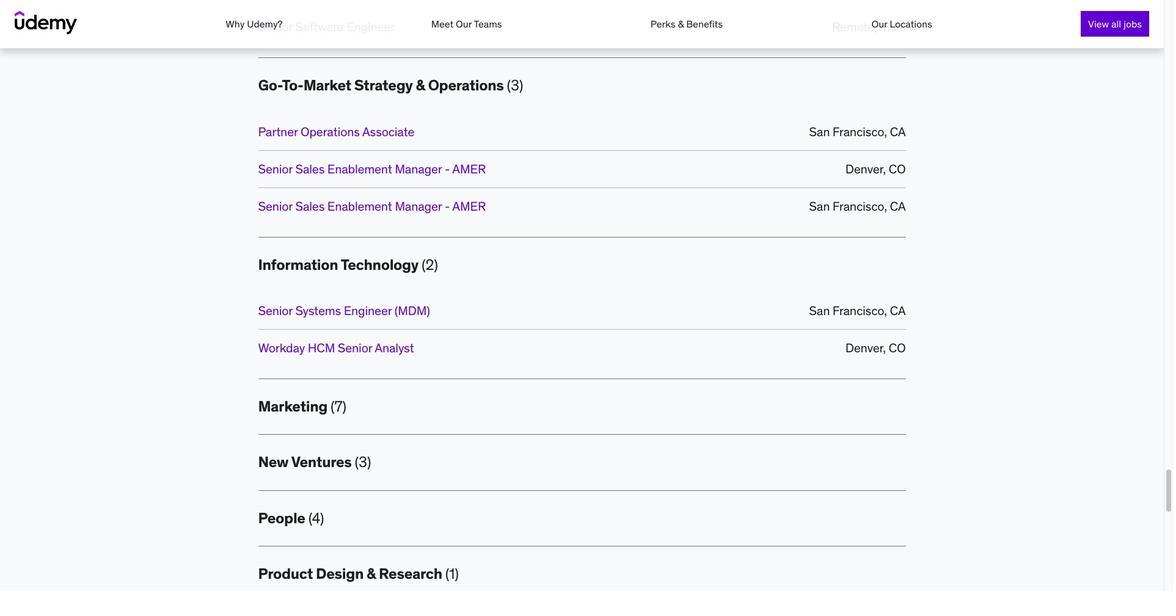 Task type: vqa. For each thing, say whether or not it's contained in the screenshot.
Research
yes



Task type: locate. For each thing, give the bounding box(es) containing it.
engineer left the (mdm)
[[344, 303, 392, 318]]

engineer
[[346, 19, 395, 34], [344, 303, 392, 318]]

1 our from the left
[[456, 18, 472, 30]]

1 denver, co from the top
[[846, 161, 906, 176]]

engineer right software
[[346, 19, 395, 34]]

2 enablement from the top
[[327, 198, 392, 214]]

why
[[226, 18, 245, 30]]

market
[[303, 76, 351, 95]]

1 san from the top
[[809, 124, 830, 139]]

&
[[678, 18, 684, 30], [416, 76, 425, 95], [367, 565, 376, 584]]

go-to-market strategy & operations (3)
[[258, 76, 523, 95]]

0 vertical spatial &
[[678, 18, 684, 30]]

perks
[[651, 18, 676, 30]]

2 senior sales enablement manager - amer from the top
[[258, 198, 486, 214]]

india
[[880, 19, 906, 34]]

san
[[809, 124, 830, 139], [809, 198, 830, 214], [809, 303, 830, 318]]

0 vertical spatial francisco,
[[833, 124, 887, 139]]

1 vertical spatial engineer
[[344, 303, 392, 318]]

1 - from the top
[[445, 161, 450, 176]]

0 vertical spatial ca
[[890, 124, 906, 139]]

0 vertical spatial senior sales enablement manager - amer
[[258, 161, 486, 176]]

0 vertical spatial san francisco, ca
[[809, 124, 906, 139]]

sales up information
[[295, 198, 325, 214]]

3 san francisco, ca from the top
[[809, 303, 906, 318]]

go-
[[258, 76, 282, 95]]

& right the perks
[[678, 18, 684, 30]]

2 amer from the top
[[452, 198, 486, 214]]

manager down associate
[[395, 161, 442, 176]]

meet our teams link
[[431, 18, 502, 30]]

2 san francisco, ca from the top
[[809, 198, 906, 214]]

denver, co
[[846, 161, 906, 176], [846, 340, 906, 356]]

2 sales from the top
[[295, 198, 325, 214]]

(3)
[[507, 76, 523, 95], [355, 453, 371, 472]]

co
[[889, 161, 906, 176], [889, 340, 906, 356]]

1 vertical spatial (3)
[[355, 453, 371, 472]]

1 san francisco, ca from the top
[[809, 124, 906, 139]]

product design & research (1)
[[258, 565, 459, 584]]

3 san from the top
[[809, 303, 830, 318]]

0 vertical spatial enablement
[[327, 161, 392, 176]]

san for go-to-market strategy & operations (3)
[[809, 124, 830, 139]]

2 vertical spatial francisco,
[[833, 303, 887, 318]]

1 vertical spatial sales
[[295, 198, 325, 214]]

engineer for software
[[346, 19, 395, 34]]

1 vertical spatial san
[[809, 198, 830, 214]]

remote, india
[[832, 19, 906, 34]]

sales for san francisco, ca
[[295, 198, 325, 214]]

1 sales from the top
[[295, 161, 325, 176]]

2 vertical spatial ca
[[890, 303, 906, 318]]

1 horizontal spatial our
[[872, 18, 887, 30]]

new
[[258, 453, 289, 472]]

1 co from the top
[[889, 161, 906, 176]]

software
[[295, 19, 344, 34]]

2 vertical spatial &
[[367, 565, 376, 584]]

enablement down partner operations associate
[[327, 161, 392, 176]]

francisco,
[[833, 124, 887, 139], [833, 198, 887, 214], [833, 303, 887, 318]]

1 ca from the top
[[890, 124, 906, 139]]

(4)
[[308, 509, 324, 528]]

technology
[[341, 255, 419, 274]]

2 vertical spatial san francisco, ca
[[809, 303, 906, 318]]

ca
[[890, 124, 906, 139], [890, 198, 906, 214], [890, 303, 906, 318]]

information technology (2)
[[258, 255, 438, 274]]

0 horizontal spatial our
[[456, 18, 472, 30]]

2 denver, co from the top
[[846, 340, 906, 356]]

product
[[258, 565, 313, 584]]

0 vertical spatial manager
[[395, 161, 442, 176]]

analyst
[[375, 340, 414, 356]]

manager up "(2)"
[[395, 198, 442, 214]]

partner operations associate
[[258, 124, 414, 139]]

& right strategy in the top of the page
[[416, 76, 425, 95]]

hcm
[[308, 340, 335, 356]]

our locations link
[[872, 18, 932, 30]]

sales down partner operations associate
[[295, 161, 325, 176]]

0 horizontal spatial &
[[367, 565, 376, 584]]

1 vertical spatial amer
[[452, 198, 486, 214]]

senior sales enablement manager - amer
[[258, 161, 486, 176], [258, 198, 486, 214]]

(7)
[[331, 397, 346, 416]]

2 - from the top
[[445, 198, 450, 214]]

2 vertical spatial san
[[809, 303, 830, 318]]

1 enablement from the top
[[327, 161, 392, 176]]

enablement up information technology (2)
[[327, 198, 392, 214]]

1 vertical spatial &
[[416, 76, 425, 95]]

0 vertical spatial san
[[809, 124, 830, 139]]

senior sales enablement manager - amer down associate
[[258, 161, 486, 176]]

1 vertical spatial manager
[[395, 198, 442, 214]]

1 denver, from the top
[[846, 161, 886, 176]]

our
[[456, 18, 472, 30], [872, 18, 887, 30]]

to-
[[282, 76, 303, 95]]

manager for denver,
[[395, 161, 442, 176]]

0 vertical spatial amer
[[452, 161, 486, 176]]

manager for san
[[395, 198, 442, 214]]

amer for denver, co
[[452, 161, 486, 176]]

people
[[258, 509, 305, 528]]

sales
[[295, 161, 325, 176], [295, 198, 325, 214]]

enablement for denver, co
[[327, 161, 392, 176]]

1 senior sales enablement manager - amer from the top
[[258, 161, 486, 176]]

senior sales enablement manager - amer for denver, co
[[258, 161, 486, 176]]

3 francisco, from the top
[[833, 303, 887, 318]]

0 vertical spatial engineer
[[346, 19, 395, 34]]

0 vertical spatial -
[[445, 161, 450, 176]]

systems
[[295, 303, 341, 318]]

0 vertical spatial co
[[889, 161, 906, 176]]

& right design at left bottom
[[367, 565, 376, 584]]

1 vertical spatial senior sales enablement manager - amer
[[258, 198, 486, 214]]

0 vertical spatial denver, co
[[846, 161, 906, 176]]

1 vertical spatial enablement
[[327, 198, 392, 214]]

francisco, for go-to-market strategy & operations (3)
[[833, 124, 887, 139]]

senior sales enablement manager - amer for san francisco, ca
[[258, 198, 486, 214]]

information
[[258, 255, 338, 274]]

manager
[[395, 161, 442, 176], [395, 198, 442, 214]]

perks & benefits link
[[651, 18, 723, 30]]

enablement
[[327, 161, 392, 176], [327, 198, 392, 214]]

0 vertical spatial denver,
[[846, 161, 886, 176]]

1 manager from the top
[[395, 161, 442, 176]]

0 horizontal spatial (3)
[[355, 453, 371, 472]]

1 vertical spatial co
[[889, 340, 906, 356]]

1 vertical spatial denver, co
[[846, 340, 906, 356]]

1 vertical spatial denver,
[[846, 340, 886, 356]]

1 francisco, from the top
[[833, 124, 887, 139]]

2 co from the top
[[889, 340, 906, 356]]

partner
[[258, 124, 298, 139]]

1 horizontal spatial (3)
[[507, 76, 523, 95]]

perks & benefits
[[651, 18, 723, 30]]

2 manager from the top
[[395, 198, 442, 214]]

-
[[445, 161, 450, 176], [445, 198, 450, 214]]

workday
[[258, 340, 305, 356]]

1 vertical spatial ca
[[890, 198, 906, 214]]

- for denver, co
[[445, 161, 450, 176]]

1 vertical spatial -
[[445, 198, 450, 214]]

denver, co for information technology (2)
[[846, 340, 906, 356]]

denver, for (3)
[[846, 161, 886, 176]]

(2)
[[422, 255, 438, 274]]

san francisco, ca
[[809, 124, 906, 139], [809, 198, 906, 214], [809, 303, 906, 318]]

denver,
[[846, 161, 886, 176], [846, 340, 886, 356]]

1 vertical spatial operations
[[301, 124, 360, 139]]

operations
[[428, 76, 504, 95], [301, 124, 360, 139]]

1 amer from the top
[[452, 161, 486, 176]]

senior sales enablement manager - amer up technology
[[258, 198, 486, 214]]

0 vertical spatial sales
[[295, 161, 325, 176]]

1 vertical spatial francisco,
[[833, 198, 887, 214]]

amer for san francisco, ca
[[452, 198, 486, 214]]

2 horizontal spatial &
[[678, 18, 684, 30]]

all
[[1111, 18, 1121, 30]]

senior
[[258, 19, 293, 34], [258, 161, 293, 176], [258, 198, 293, 214], [258, 303, 293, 318], [338, 340, 372, 356]]

3 ca from the top
[[890, 303, 906, 318]]

2 denver, from the top
[[846, 340, 886, 356]]

0 vertical spatial operations
[[428, 76, 504, 95]]

1 vertical spatial san francisco, ca
[[809, 198, 906, 214]]

amer
[[452, 161, 486, 176], [452, 198, 486, 214]]



Task type: describe. For each thing, give the bounding box(es) containing it.
associate
[[362, 124, 414, 139]]

senior software engineer
[[258, 19, 395, 34]]

francisco, for information technology (2)
[[833, 303, 887, 318]]

design
[[316, 565, 364, 584]]

marketing (7)
[[258, 397, 346, 416]]

teams
[[474, 18, 502, 30]]

ca for information technology (2)
[[890, 303, 906, 318]]

why udemy?
[[226, 18, 283, 30]]

2 ca from the top
[[890, 198, 906, 214]]

co for (2)
[[889, 340, 906, 356]]

locations
[[890, 18, 932, 30]]

strategy
[[354, 76, 413, 95]]

benefits
[[686, 18, 723, 30]]

(1)
[[445, 565, 459, 584]]

sales for denver, co
[[295, 161, 325, 176]]

co for (3)
[[889, 161, 906, 176]]

engineer for systems
[[344, 303, 392, 318]]

view all jobs link
[[1081, 11, 1149, 37]]

enablement for san francisco, ca
[[327, 198, 392, 214]]

ca for go-to-market strategy & operations (3)
[[890, 124, 906, 139]]

- for san francisco, ca
[[445, 198, 450, 214]]

workday hcm senior analyst
[[258, 340, 414, 356]]

(mdm)
[[395, 303, 430, 318]]

1 horizontal spatial operations
[[428, 76, 504, 95]]

new ventures (3)
[[258, 453, 371, 472]]

our locations
[[872, 18, 932, 30]]

san francisco, ca for (2)
[[809, 303, 906, 318]]

people (4)
[[258, 509, 324, 528]]

2 francisco, from the top
[[833, 198, 887, 214]]

udemy image
[[15, 11, 77, 34]]

san for information technology (2)
[[809, 303, 830, 318]]

why udemy? link
[[226, 18, 283, 30]]

remote,
[[832, 19, 877, 34]]

senior systems engineer (mdm)
[[258, 303, 430, 318]]

2 our from the left
[[872, 18, 887, 30]]

0 vertical spatial (3)
[[507, 76, 523, 95]]

meet
[[431, 18, 454, 30]]

marketing
[[258, 397, 328, 416]]

research
[[379, 565, 442, 584]]

jobs
[[1124, 18, 1142, 30]]

denver, co for go-to-market strategy & operations (3)
[[846, 161, 906, 176]]

2 san from the top
[[809, 198, 830, 214]]

view all jobs
[[1088, 18, 1142, 30]]

ventures
[[291, 453, 352, 472]]

1 horizontal spatial &
[[416, 76, 425, 95]]

udemy?
[[247, 18, 283, 30]]

meet our teams
[[431, 18, 502, 30]]

san francisco, ca for (3)
[[809, 124, 906, 139]]

view
[[1088, 18, 1109, 30]]

denver, for (2)
[[846, 340, 886, 356]]

0 horizontal spatial operations
[[301, 124, 360, 139]]



